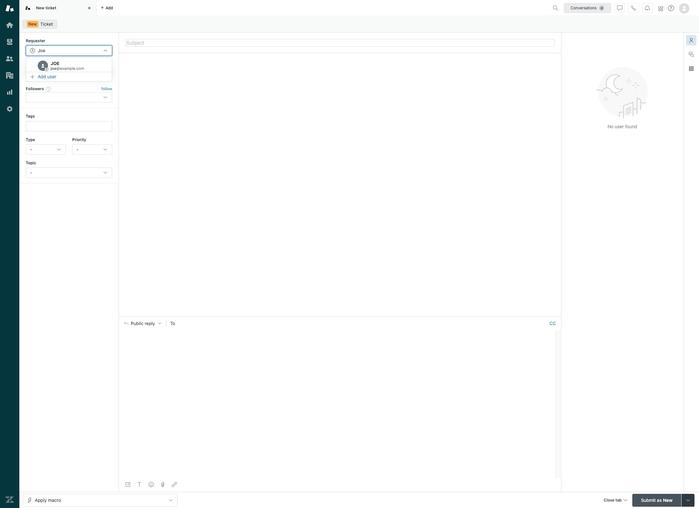 Task type: describe. For each thing, give the bounding box(es) containing it.
zendesk support image
[[5, 4, 14, 13]]

tabs tab list
[[19, 0, 550, 16]]

close image
[[86, 5, 93, 11]]

secondary element
[[19, 18, 699, 31]]

get help image
[[668, 5, 674, 11]]

views image
[[5, 38, 14, 46]]

notifications image
[[645, 5, 650, 10]]

format text image
[[137, 482, 142, 487]]

search name or contact info field
[[38, 48, 100, 54]]

customers image
[[5, 54, 14, 63]]

info on adding followers image
[[46, 86, 51, 92]]

reporting image
[[5, 88, 14, 96]]

main element
[[0, 0, 19, 508]]

organizations image
[[5, 71, 14, 80]]

apps image
[[689, 66, 694, 71]]

add attachment image
[[160, 482, 165, 487]]



Task type: vqa. For each thing, say whether or not it's contained in the screenshot.
Reporting IMAGE
yes



Task type: locate. For each thing, give the bounding box(es) containing it.
minimize composer image
[[337, 314, 342, 319]]

insert emojis image
[[149, 482, 154, 487]]

draft mode image
[[125, 482, 131, 487]]

list box
[[26, 57, 112, 82]]

get started image
[[5, 21, 14, 29]]

add link (cmd k) image
[[172, 482, 177, 487]]

customer context image
[[689, 38, 694, 43]]

Subject field
[[125, 39, 555, 47]]

None field
[[179, 320, 547, 327]]

zendesk image
[[5, 496, 14, 504]]

zendesk products image
[[658, 6, 663, 11]]

tab
[[19, 0, 97, 16]]

button displays agent's chat status as invisible. image
[[617, 5, 622, 10]]

option
[[26, 59, 112, 72]]

admin image
[[5, 105, 14, 113]]



